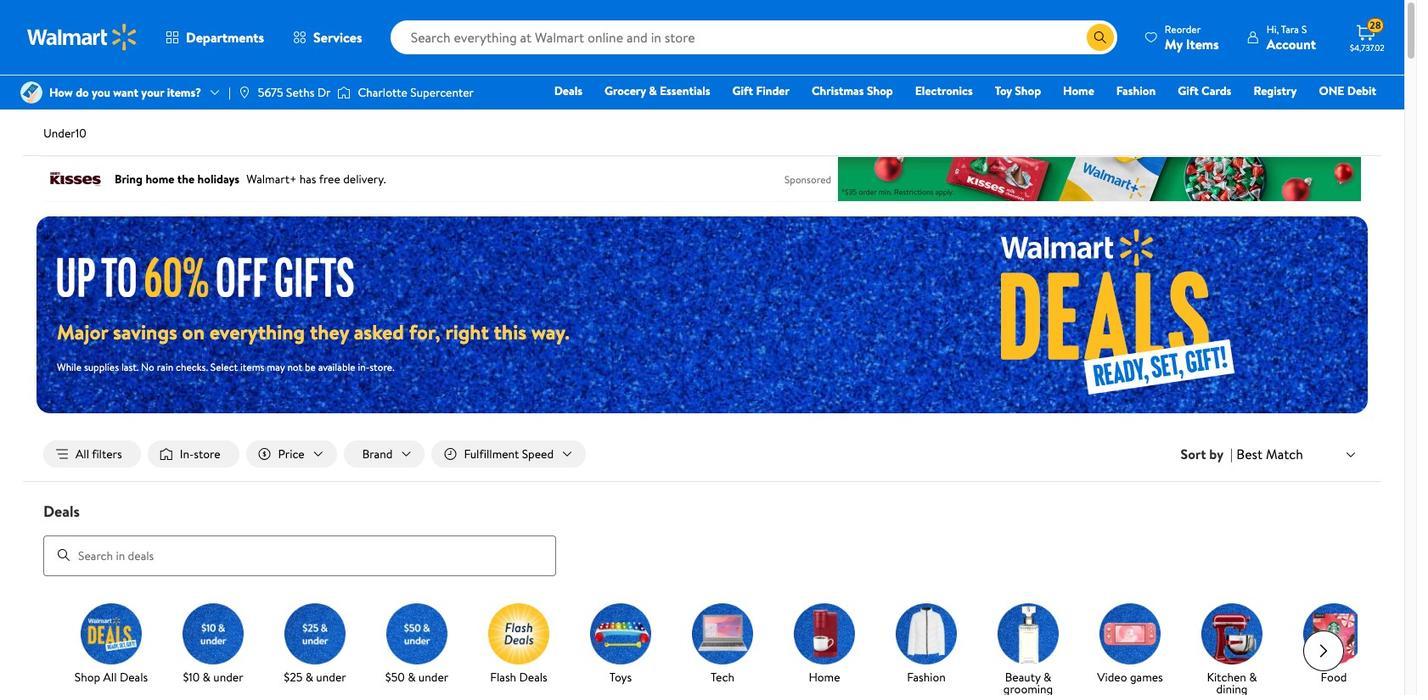 Task type: describe. For each thing, give the bounding box(es) containing it.
debit
[[1347, 82, 1376, 99]]

$50 & under link
[[373, 603, 461, 687]]

& for $25
[[305, 669, 313, 686]]

$10 & under
[[183, 669, 243, 686]]

my
[[1165, 34, 1183, 53]]

search image
[[57, 549, 70, 562]]

s
[[1302, 22, 1307, 36]]

best
[[1236, 445, 1263, 463]]

& for kitchen
[[1249, 669, 1257, 686]]

seths
[[286, 84, 314, 101]]

sort and filter section element
[[23, 427, 1381, 481]]

under10
[[43, 125, 86, 142]]

not
[[287, 360, 302, 374]]

in-
[[180, 446, 194, 463]]

& for grocery
[[649, 82, 657, 99]]

fulfillment
[[464, 446, 519, 463]]

brand
[[362, 446, 393, 463]]

charlotte supercenter
[[358, 84, 474, 101]]

under for $50 & under
[[418, 669, 448, 686]]

fulfillment speed button
[[432, 441, 586, 468]]

registry link
[[1246, 82, 1304, 100]]

deals left the grocery at left top
[[554, 82, 583, 99]]

store.
[[370, 360, 394, 374]]

do
[[76, 84, 89, 101]]

0 horizontal spatial home link
[[780, 603, 869, 687]]

price
[[278, 446, 305, 463]]

how do you want your items?
[[49, 84, 201, 101]]

0 horizontal spatial walmart black friday deals for days image
[[57, 255, 369, 297]]

shop tech. image
[[692, 603, 753, 664]]

be
[[305, 360, 316, 374]]

cards
[[1201, 82, 1231, 99]]

christmas shop link
[[804, 82, 901, 100]]

tara
[[1281, 22, 1299, 36]]

shop for christmas shop
[[867, 82, 893, 99]]

items
[[1186, 34, 1219, 53]]

rain
[[157, 360, 173, 374]]

1 horizontal spatial walmart black friday deals for days image
[[883, 217, 1368, 413]]

walmart+ link
[[1318, 105, 1384, 124]]

tech link
[[678, 603, 767, 687]]

registry
[[1254, 82, 1297, 99]]

beauty & grooming
[[1003, 669, 1053, 695]]

best match
[[1236, 445, 1303, 463]]

reorder
[[1165, 22, 1201, 36]]

28
[[1370, 18, 1381, 32]]

Search search field
[[390, 20, 1117, 54]]

0 vertical spatial fashion link
[[1109, 82, 1163, 100]]

$10 & under image
[[183, 603, 244, 664]]

one
[[1319, 82, 1344, 99]]

one debit link
[[1311, 82, 1384, 100]]

shop all deals image
[[81, 603, 142, 664]]

sort
[[1181, 445, 1206, 464]]

all filters button
[[43, 441, 141, 468]]

right
[[445, 318, 489, 346]]

games
[[1130, 669, 1163, 686]]

tech
[[711, 669, 734, 686]]

savings
[[113, 318, 177, 346]]

you
[[92, 84, 110, 101]]

$50 & under image
[[386, 603, 447, 664]]

one debit walmart+
[[1319, 82, 1376, 123]]

0 vertical spatial fashion
[[1116, 82, 1156, 99]]

they
[[310, 318, 349, 346]]

brand button
[[344, 441, 425, 468]]

deals link
[[546, 82, 590, 100]]

grooming
[[1003, 681, 1053, 695]]

christmas shop
[[812, 82, 893, 99]]

| inside 'sort and filter section' element
[[1230, 445, 1233, 464]]

0 horizontal spatial |
[[228, 84, 231, 101]]

for,
[[409, 318, 440, 346]]

christmas
[[812, 82, 864, 99]]

shop for toy shop
[[1015, 82, 1041, 99]]

under for $25 & under
[[316, 669, 346, 686]]

home image
[[794, 603, 855, 664]]

available
[[318, 360, 355, 374]]

in-store button
[[147, 441, 239, 468]]

your
[[141, 84, 164, 101]]

gift for gift cards
[[1178, 82, 1199, 99]]

finder
[[756, 82, 790, 99]]

gift finder link
[[725, 82, 797, 100]]

video
[[1097, 669, 1127, 686]]

items?
[[167, 84, 201, 101]]

supercenter
[[410, 84, 474, 101]]

deals down shop all deals image
[[120, 669, 148, 686]]

in-store
[[180, 446, 220, 463]]

asked
[[354, 318, 404, 346]]

0 vertical spatial home
[[1063, 82, 1094, 99]]

video games
[[1097, 669, 1163, 686]]

services button
[[279, 17, 377, 58]]

checks.
[[176, 360, 208, 374]]

while
[[57, 360, 82, 374]]



Task type: vqa. For each thing, say whether or not it's contained in the screenshot.
WALMART HOMEPAGE image
no



Task type: locate. For each thing, give the bounding box(es) containing it.
$10 & under link
[[169, 603, 257, 687]]

food
[[1321, 669, 1347, 686]]

account
[[1267, 34, 1316, 53]]

shop all deals link
[[67, 603, 155, 687]]

shop fashion. image
[[896, 603, 957, 664]]

Walmart Site-Wide search field
[[390, 20, 1117, 54]]

Search in deals search field
[[43, 535, 556, 576]]

0 vertical spatial home link
[[1055, 82, 1102, 100]]

under inside $50 & under link
[[418, 669, 448, 686]]

 image right "dr"
[[337, 84, 351, 101]]

shop beauty and grooming. image
[[998, 603, 1059, 664]]

toy shop link
[[987, 82, 1049, 100]]

deals right the flash
[[519, 669, 547, 686]]

$50
[[385, 669, 405, 686]]

shop inside the christmas shop link
[[867, 82, 893, 99]]

all filters
[[76, 446, 122, 463]]

all inside the all filters button
[[76, 446, 89, 463]]

1 horizontal spatial shop
[[867, 82, 893, 99]]

1 gift from the left
[[732, 82, 753, 99]]

charlotte
[[358, 84, 407, 101]]

| left 5675
[[228, 84, 231, 101]]

0 horizontal spatial shop
[[75, 669, 100, 686]]

2 under from the left
[[316, 669, 346, 686]]

gift left finder
[[732, 82, 753, 99]]

essentials
[[660, 82, 710, 99]]

1 under from the left
[[213, 669, 243, 686]]

sort by |
[[1181, 445, 1233, 464]]

may
[[267, 360, 285, 374]]

shop right toy
[[1015, 82, 1041, 99]]

$25
[[284, 669, 303, 686]]

store
[[194, 446, 220, 463]]

1 horizontal spatial home
[[1063, 82, 1094, 99]]

major
[[57, 318, 108, 346]]

Deals search field
[[23, 501, 1381, 576]]

electronics link
[[907, 82, 980, 100]]

1 horizontal spatial fashion link
[[1109, 82, 1163, 100]]

shop toys. image
[[590, 603, 651, 664]]

1 horizontal spatial  image
[[337, 84, 351, 101]]

no
[[141, 360, 154, 374]]

food link
[[1290, 603, 1378, 687]]

0 horizontal spatial  image
[[238, 86, 251, 99]]

under inside $25 & under 'link'
[[316, 669, 346, 686]]

how
[[49, 84, 73, 101]]

& right $50
[[408, 669, 416, 686]]

5675
[[258, 84, 283, 101]]

under right $50
[[418, 669, 448, 686]]

& inside kitchen & dining
[[1249, 669, 1257, 686]]

shop food image
[[1303, 603, 1364, 664]]

home link
[[1055, 82, 1102, 100], [780, 603, 869, 687]]

 image
[[20, 82, 42, 104]]

2 horizontal spatial shop
[[1015, 82, 1041, 99]]

fashion left the gift cards
[[1116, 82, 1156, 99]]

 image
[[337, 84, 351, 101], [238, 86, 251, 99]]

1 horizontal spatial |
[[1230, 445, 1233, 464]]

toys link
[[577, 603, 665, 687]]

 image left 5675
[[238, 86, 251, 99]]

supplies
[[84, 360, 119, 374]]

sponsored
[[785, 172, 831, 186]]

&
[[649, 82, 657, 99], [203, 669, 211, 686], [305, 669, 313, 686], [408, 669, 416, 686], [1043, 669, 1051, 686], [1249, 669, 1257, 686]]

fashion link
[[1109, 82, 1163, 100], [882, 603, 970, 687]]

& right dining
[[1249, 669, 1257, 686]]

1 vertical spatial |
[[1230, 445, 1233, 464]]

& right the grocery at left top
[[649, 82, 657, 99]]

best match button
[[1233, 443, 1361, 465]]

3 under from the left
[[418, 669, 448, 686]]

all
[[76, 446, 89, 463], [103, 669, 117, 686]]

1 vertical spatial fashion link
[[882, 603, 970, 687]]

way.
[[531, 318, 570, 346]]

major savings on everything they asked for, right this way.
[[57, 318, 570, 346]]

select
[[210, 360, 238, 374]]

everything
[[209, 318, 305, 346]]

fashion down shop fashion. image
[[907, 669, 946, 686]]

shop inside toy shop link
[[1015, 82, 1041, 99]]

1 horizontal spatial all
[[103, 669, 117, 686]]

kitchen & dining
[[1207, 669, 1257, 695]]

shop all deals
[[75, 669, 148, 686]]

2 gift from the left
[[1178, 82, 1199, 99]]

under for $10 & under
[[213, 669, 243, 686]]

1 horizontal spatial home link
[[1055, 82, 1102, 100]]

under inside $10 & under link
[[213, 669, 243, 686]]

next slide for chipmodulewithimages list image
[[1303, 630, 1344, 671]]

on
[[182, 318, 205, 346]]

| right by
[[1230, 445, 1233, 464]]

& inside beauty & grooming
[[1043, 669, 1051, 686]]

$25 & under image
[[284, 603, 346, 664]]

5675 seths dr
[[258, 84, 331, 101]]

walmart black friday deals for days image
[[883, 217, 1368, 413], [57, 255, 369, 297]]

while supplies last. no rain checks. select items may not be available in-store.
[[57, 360, 394, 374]]

departments button
[[151, 17, 279, 58]]

under right $10
[[213, 669, 243, 686]]

dining
[[1216, 681, 1248, 695]]

1 horizontal spatial gift
[[1178, 82, 1199, 99]]

flash deals link
[[475, 603, 563, 687]]

grocery & essentials
[[605, 82, 710, 99]]

$50 & under
[[385, 669, 448, 686]]

0 vertical spatial all
[[76, 446, 89, 463]]

shop inside shop all deals link
[[75, 669, 100, 686]]

1 vertical spatial all
[[103, 669, 117, 686]]

& for $50
[[408, 669, 416, 686]]

0 horizontal spatial home
[[809, 669, 840, 686]]

electronics
[[915, 82, 973, 99]]

shop right christmas
[[867, 82, 893, 99]]

0 horizontal spatial gift
[[732, 82, 753, 99]]

gift left cards
[[1178, 82, 1199, 99]]

1 horizontal spatial under
[[316, 669, 346, 686]]

match
[[1266, 445, 1303, 463]]

reorder my items
[[1165, 22, 1219, 53]]

1 vertical spatial home
[[809, 669, 840, 686]]

deals inside 'search field'
[[43, 501, 80, 522]]

gift for gift finder
[[732, 82, 753, 99]]

0 horizontal spatial fashion
[[907, 669, 946, 686]]

under right $25
[[316, 669, 346, 686]]

kitchen & dining link
[[1188, 603, 1276, 695]]

2 horizontal spatial under
[[418, 669, 448, 686]]

grocery & essentials link
[[597, 82, 718, 100]]

$25 & under link
[[271, 603, 359, 687]]

this
[[494, 318, 527, 346]]

deals
[[554, 82, 583, 99], [43, 501, 80, 522], [120, 669, 148, 686], [519, 669, 547, 686]]

walmart+
[[1326, 106, 1376, 123]]

flash deals
[[490, 669, 547, 686]]

shop video games. image
[[1100, 603, 1161, 664]]

search icon image
[[1093, 31, 1107, 44]]

& for beauty
[[1043, 669, 1051, 686]]

& inside 'link'
[[305, 669, 313, 686]]

fulfillment speed
[[464, 446, 554, 463]]

0 horizontal spatial under
[[213, 669, 243, 686]]

in-
[[358, 360, 370, 374]]

dr
[[317, 84, 331, 101]]

all down shop all deals image
[[103, 669, 117, 686]]

toy shop
[[995, 82, 1041, 99]]

home down search icon
[[1063, 82, 1094, 99]]

& for $10
[[203, 669, 211, 686]]

fashion
[[1116, 82, 1156, 99], [907, 669, 946, 686]]

home down home image
[[809, 669, 840, 686]]

gift finder
[[732, 82, 790, 99]]

all left 'filters'
[[76, 446, 89, 463]]

& right $25
[[305, 669, 313, 686]]

& right beauty in the bottom right of the page
[[1043, 669, 1051, 686]]

flash deals image
[[488, 603, 549, 664]]

|
[[228, 84, 231, 101], [1230, 445, 1233, 464]]

under
[[213, 669, 243, 686], [316, 669, 346, 686], [418, 669, 448, 686]]

services
[[313, 28, 362, 47]]

0 horizontal spatial fashion link
[[882, 603, 970, 687]]

gift cards link
[[1170, 82, 1239, 100]]

 image for charlotte supercenter
[[337, 84, 351, 101]]

1 vertical spatial home link
[[780, 603, 869, 687]]

gift cards
[[1178, 82, 1231, 99]]

& right $10
[[203, 669, 211, 686]]

0 horizontal spatial all
[[76, 446, 89, 463]]

shop kitchen and dining. image
[[1201, 603, 1263, 664]]

walmart image
[[27, 24, 138, 51]]

$4,737.02
[[1350, 42, 1384, 53]]

1 vertical spatial fashion
[[907, 669, 946, 686]]

all inside shop all deals link
[[103, 669, 117, 686]]

video games link
[[1086, 603, 1174, 687]]

 image for 5675 seths dr
[[238, 86, 251, 99]]

by
[[1209, 445, 1224, 464]]

$25 & under
[[284, 669, 346, 686]]

deals up search icon
[[43, 501, 80, 522]]

1 horizontal spatial fashion
[[1116, 82, 1156, 99]]

grocery
[[605, 82, 646, 99]]

shop down shop all deals image
[[75, 669, 100, 686]]

0 vertical spatial |
[[228, 84, 231, 101]]

filters
[[92, 446, 122, 463]]



